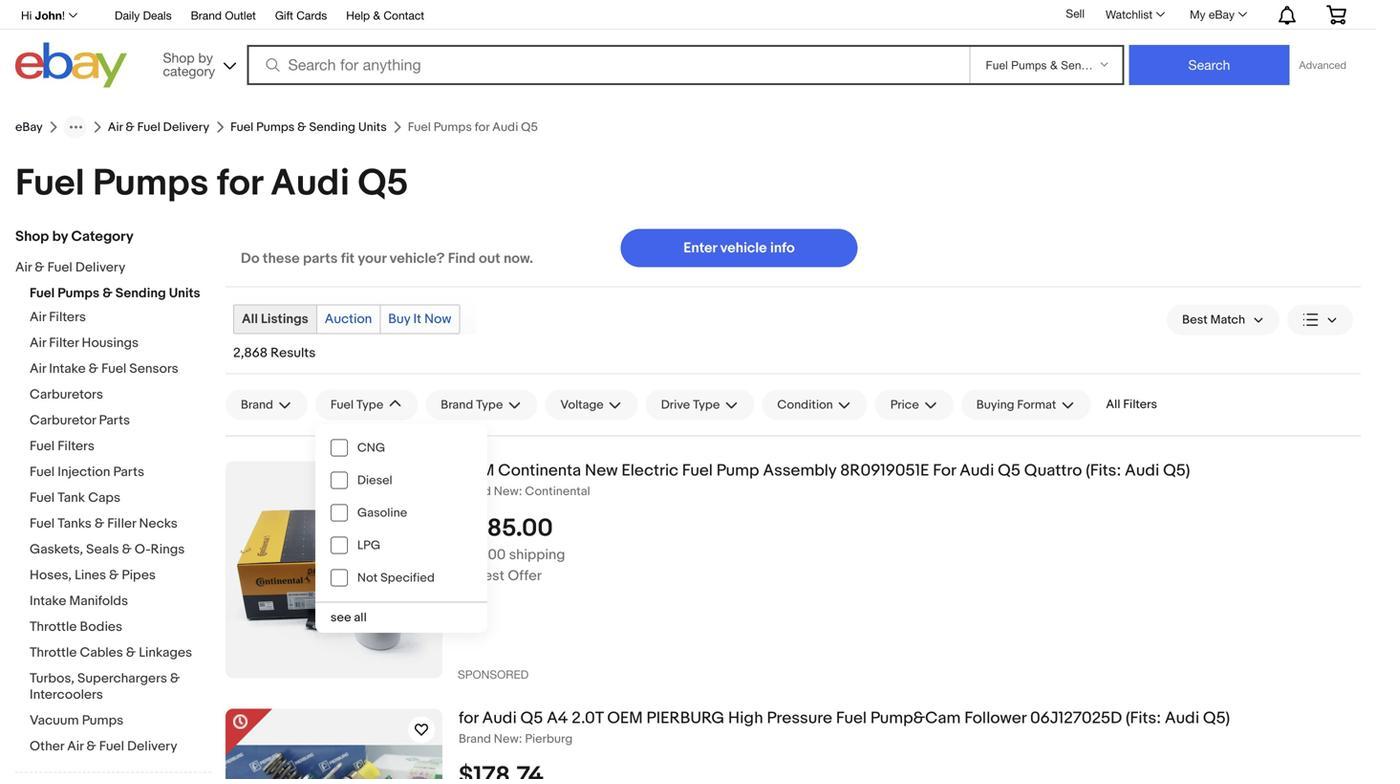 Task type: vqa. For each thing, say whether or not it's contained in the screenshot.
the leftmost sending
yes



Task type: describe. For each thing, give the bounding box(es) containing it.
shop by category
[[15, 228, 134, 245]]

fuel tanks & filler necks link
[[30, 516, 211, 534]]

a4
[[547, 708, 568, 728]]

superchargers
[[77, 671, 167, 687]]

gift cards link
[[275, 6, 327, 27]]

all for all listings
[[242, 311, 258, 327]]

throttle bodies link
[[30, 619, 211, 637]]

q5 inside oem continenta new electric fuel pump assembly 8r0919051e for audi q5 quattro (fits: audi q5) brand new : continental
[[998, 461, 1021, 481]]

2 vertical spatial filters
[[58, 438, 95, 455]]

brand outlet
[[191, 9, 256, 22]]

1 vertical spatial new
[[494, 484, 519, 499]]

help & contact
[[346, 9, 424, 22]]

0 vertical spatial units
[[358, 120, 387, 135]]

air filter housings link
[[30, 335, 211, 353]]

caps
[[88, 490, 121, 506]]

$40.00
[[459, 546, 506, 563]]

daily
[[115, 9, 140, 22]]

electric
[[622, 461, 679, 481]]

oem continenta new electric fuel pump assembly 8r0919051e for audi q5 quattro (fits: audi q5) link
[[459, 461, 1361, 481]]

tank
[[58, 490, 85, 506]]

intercoolers
[[30, 687, 103, 703]]

fuel pumps for audi q5
[[15, 162, 409, 206]]

for audi q5 a4 2.0t oem pierburg high pressure fuel pump&cam follower 06j127025d image
[[226, 745, 443, 779]]

contact
[[384, 9, 424, 22]]

carburetors
[[30, 387, 103, 403]]

high
[[728, 708, 763, 728]]

gift
[[275, 9, 293, 22]]

banner containing sell
[[15, 0, 1361, 93]]

filler
[[107, 516, 136, 532]]

account navigation
[[15, 0, 1361, 30]]

my ebay
[[1190, 8, 1235, 21]]

vehicle?
[[390, 250, 445, 267]]

2,868
[[233, 345, 268, 361]]

gaskets,
[[30, 542, 83, 558]]

q5 inside for audi q5 a4 2.0t oem pierburg high pressure fuel pump&cam follower 06j127025d (fits: audi q5) brand new : pierburg
[[521, 708, 543, 728]]

enter vehicle info
[[684, 239, 795, 257]]

fuel inside oem continenta new electric fuel pump assembly 8r0919051e for audi q5 quattro (fits: audi q5) brand new : continental
[[682, 461, 713, 481]]

auction
[[325, 311, 372, 327]]

seals
[[86, 542, 119, 558]]

pipes
[[122, 567, 156, 584]]

brand inside oem continenta new electric fuel pump assembly 8r0919051e for audi q5 quattro (fits: audi q5) brand new : continental
[[459, 484, 491, 499]]

ebay link
[[15, 120, 43, 135]]

bodies
[[80, 619, 122, 635]]

or
[[459, 567, 472, 584]]

watchlist
[[1106, 8, 1153, 21]]

do
[[241, 250, 260, 267]]

gasoline
[[357, 505, 407, 520]]

your
[[358, 250, 387, 267]]

turbos,
[[30, 671, 74, 687]]

for audi q5 a4 2.0t oem pierburg high pressure fuel pump&cam follower 06j127025d (fits: audi q5) link
[[459, 708, 1361, 729]]

lines
[[75, 567, 106, 584]]

8r0919051e
[[840, 461, 930, 481]]

watchlist link
[[1095, 3, 1174, 26]]

follower
[[965, 708, 1027, 728]]

brand inside for audi q5 a4 2.0t oem pierburg high pressure fuel pump&cam follower 06j127025d (fits: audi q5) brand new : pierburg
[[459, 732, 491, 746]]

outlet
[[225, 9, 256, 22]]

q5) inside oem continenta new electric fuel pump assembly 8r0919051e for audi q5 quattro (fits: audi q5) brand new : continental
[[1163, 461, 1190, 481]]

throttle cables & linkages link
[[30, 645, 211, 663]]

see all
[[331, 610, 367, 625]]

& inside help & contact link
[[373, 9, 380, 22]]

gift cards
[[275, 9, 327, 22]]

not specified
[[357, 570, 435, 585]]

assembly
[[763, 461, 837, 481]]

0 vertical spatial air & fuel delivery link
[[108, 120, 209, 135]]

auction link
[[317, 305, 380, 333]]

sponsored
[[458, 667, 529, 681]]

injection
[[58, 464, 110, 480]]

(fits: inside for audi q5 a4 2.0t oem pierburg high pressure fuel pump&cam follower 06j127025d (fits: audi q5) brand new : pierburg
[[1126, 708, 1161, 728]]

sell
[[1066, 7, 1085, 20]]

oem inside for audi q5 a4 2.0t oem pierburg high pressure fuel pump&cam follower 06j127025d (fits: audi q5) brand new : pierburg
[[607, 708, 643, 728]]

0 vertical spatial q5
[[358, 162, 409, 206]]

: inside for audi q5 a4 2.0t oem pierburg high pressure fuel pump&cam follower 06j127025d (fits: audi q5) brand new : pierburg
[[519, 732, 522, 746]]

units inside air & fuel delivery fuel pumps & sending units air filters air filter housings air intake & fuel sensors carburetors carburetor parts fuel filters fuel injection parts fuel tank caps fuel tanks & filler necks gaskets, seals & o-rings hoses, lines & pipes intake manifolds throttle bodies throttle cables & linkages turbos, superchargers & intercoolers vacuum pumps other air & fuel delivery
[[169, 285, 200, 302]]

cables
[[80, 645, 123, 661]]

enter vehicle info button
[[621, 229, 858, 267]]

other air & fuel delivery link
[[30, 738, 211, 757]]

rings
[[151, 542, 185, 558]]

specified
[[381, 570, 435, 585]]

fuel pumps for audi q5 main content
[[0, 108, 1376, 779]]

housings
[[82, 335, 139, 351]]

gaskets, seals & o-rings link
[[30, 542, 211, 560]]

results
[[271, 345, 316, 361]]

hoses, lines & pipes link
[[30, 567, 211, 585]]

all filters button
[[1099, 390, 1165, 420]]

1 vertical spatial air & fuel delivery link
[[15, 260, 197, 278]]

lpg link
[[315, 529, 487, 562]]

$285.00
[[459, 514, 553, 543]]

diesel link
[[315, 464, 487, 497]]

all
[[354, 610, 367, 625]]

fuel injection parts link
[[30, 464, 211, 482]]

pumps up fuel pumps for audi q5
[[256, 120, 295, 135]]

continenta
[[498, 461, 581, 481]]

type
[[356, 397, 384, 412]]

vacuum
[[30, 713, 79, 729]]

hoses,
[[30, 567, 72, 584]]

oem continenta new electric fuel pump assembly 8r0919051e for audi q5 quattro image
[[226, 461, 443, 678]]

shipping
[[509, 546, 565, 563]]

2.0t
[[572, 708, 604, 728]]



Task type: locate. For each thing, give the bounding box(es) containing it.
delivery down category
[[75, 260, 126, 276]]

oem left continenta
[[459, 461, 495, 481]]

brand outlet link
[[191, 6, 256, 27]]

for right tap to watch item - for audi q5 a4 2.0t oem pierburg high pressure fuel pump&cam follower 06j127025d icon
[[459, 708, 479, 728]]

advanced link
[[1290, 46, 1356, 84]]

by
[[52, 228, 68, 245]]

1 vertical spatial intake
[[30, 593, 66, 609]]

: down continenta
[[519, 484, 522, 499]]

ebay inside the my ebay 'link'
[[1209, 8, 1235, 21]]

info
[[770, 239, 795, 257]]

fuel filters link
[[30, 438, 211, 456]]

cng
[[357, 440, 385, 455]]

new up continental
[[585, 461, 618, 481]]

all filters
[[1106, 397, 1158, 412]]

: left pierburg
[[519, 732, 522, 746]]

0 horizontal spatial units
[[169, 285, 200, 302]]

1 horizontal spatial for
[[459, 708, 479, 728]]

o-
[[135, 542, 151, 558]]

1 horizontal spatial q5
[[521, 708, 543, 728]]

pumps up other air & fuel delivery link
[[82, 713, 124, 729]]

1 horizontal spatial oem
[[607, 708, 643, 728]]

0 horizontal spatial all
[[242, 311, 258, 327]]

tap to watch item - for audi q5 a4 2.0t oem pierburg high pressure fuel pump&cam follower 06j127025d image
[[408, 716, 435, 743]]

help
[[346, 9, 370, 22]]

vacuum pumps link
[[30, 713, 211, 731]]

air & fuel delivery link down category
[[15, 260, 197, 278]]

: inside oem continenta new electric fuel pump assembly 8r0919051e for audi q5 quattro (fits: audi q5) brand new : continental
[[519, 484, 522, 499]]

0 vertical spatial delivery
[[163, 120, 209, 135]]

0 horizontal spatial (fits:
[[1086, 461, 1121, 481]]

1 vertical spatial parts
[[113, 464, 144, 480]]

fuel tank caps link
[[30, 490, 211, 508]]

sending
[[309, 120, 356, 135], [115, 285, 166, 302]]

new left pierburg
[[494, 732, 519, 746]]

all
[[242, 311, 258, 327], [1106, 397, 1121, 412]]

for up do
[[217, 162, 262, 206]]

2,868 results
[[233, 345, 316, 361]]

air & fuel delivery fuel pumps & sending units air filters air filter housings air intake & fuel sensors carburetors carburetor parts fuel filters fuel injection parts fuel tank caps fuel tanks & filler necks gaskets, seals & o-rings hoses, lines & pipes intake manifolds throttle bodies throttle cables & linkages turbos, superchargers & intercoolers vacuum pumps other air & fuel delivery
[[15, 260, 200, 755]]

pierburg
[[647, 708, 725, 728]]

0 horizontal spatial ebay
[[15, 120, 43, 135]]

oem right 2.0t
[[607, 708, 643, 728]]

none text field containing brand new
[[459, 732, 1361, 747]]

fuel type button
[[315, 390, 418, 420]]

delivery for air & fuel delivery
[[163, 120, 209, 135]]

pierburg
[[525, 732, 573, 746]]

throttle up turbos,
[[30, 645, 77, 661]]

q5)
[[1163, 461, 1190, 481], [1203, 708, 1230, 728]]

intake down hoses,
[[30, 593, 66, 609]]

q5) inside for audi q5 a4 2.0t oem pierburg high pressure fuel pump&cam follower 06j127025d (fits: audi q5) brand new : pierburg
[[1203, 708, 1230, 728]]

1 vertical spatial q5)
[[1203, 708, 1230, 728]]

pumps up "air filters" link
[[58, 285, 100, 302]]

delivery for air & fuel delivery fuel pumps & sending units air filters air filter housings air intake & fuel sensors carburetors carburetor parts fuel filters fuel injection parts fuel tank caps fuel tanks & filler necks gaskets, seals & o-rings hoses, lines & pipes intake manifolds throttle bodies throttle cables & linkages turbos, superchargers & intercoolers vacuum pumps other air & fuel delivery
[[75, 260, 126, 276]]

1 vertical spatial delivery
[[75, 260, 126, 276]]

0 vertical spatial brand
[[191, 9, 222, 22]]

1 vertical spatial ebay
[[15, 120, 43, 135]]

delivery
[[163, 120, 209, 135], [75, 260, 126, 276], [127, 738, 177, 755]]

1 horizontal spatial all
[[1106, 397, 1121, 412]]

listings
[[261, 311, 309, 327]]

sensors
[[129, 361, 178, 377]]

air filters link
[[30, 309, 211, 327]]

all for all filters
[[1106, 397, 1121, 412]]

now.
[[504, 250, 533, 267]]

0 vertical spatial new
[[585, 461, 618, 481]]

2 : from the top
[[519, 732, 522, 746]]

vehicle
[[720, 239, 767, 257]]

see
[[331, 610, 351, 625]]

1 horizontal spatial units
[[358, 120, 387, 135]]

these
[[263, 250, 300, 267]]

0 vertical spatial throttle
[[30, 619, 77, 635]]

1 vertical spatial filters
[[1124, 397, 1158, 412]]

0 vertical spatial filters
[[49, 309, 86, 325]]

audi
[[271, 162, 350, 206], [960, 461, 994, 481], [1125, 461, 1160, 481], [482, 708, 517, 728], [1165, 708, 1200, 728]]

oem inside oem continenta new electric fuel pump assembly 8r0919051e for audi q5 quattro (fits: audi q5) brand new : continental
[[459, 461, 495, 481]]

0 horizontal spatial q5)
[[1163, 461, 1190, 481]]

06j127025d
[[1030, 708, 1122, 728]]

1 vertical spatial units
[[169, 285, 200, 302]]

1 vertical spatial q5
[[998, 461, 1021, 481]]

q5 left quattro
[[998, 461, 1021, 481]]

fuel pumps & sending units
[[230, 120, 387, 135]]

units
[[358, 120, 387, 135], [169, 285, 200, 302]]

tanks
[[58, 516, 92, 532]]

2 vertical spatial delivery
[[127, 738, 177, 755]]

1 horizontal spatial (fits:
[[1126, 708, 1161, 728]]

brand left "outlet"
[[191, 9, 222, 22]]

lpg
[[357, 538, 381, 553]]

1 vertical spatial oem
[[607, 708, 643, 728]]

1 : from the top
[[519, 484, 522, 499]]

diesel
[[357, 473, 393, 488]]

cards
[[297, 9, 327, 22]]

q5 up do these parts fit your vehicle? find out now.
[[358, 162, 409, 206]]

intake up the carburetors
[[49, 361, 86, 377]]

None text field
[[459, 732, 1361, 747]]

buy it now
[[388, 311, 452, 327]]

pressure
[[767, 708, 833, 728]]

all inside all filters "button"
[[1106, 397, 1121, 412]]

banner
[[15, 0, 1361, 93]]

cng link
[[315, 432, 487, 464]]

buy it now link
[[381, 305, 459, 333]]

brand right tap to watch item - for audi q5 a4 2.0t oem pierburg high pressure fuel pump&cam follower 06j127025d icon
[[459, 732, 491, 746]]

pump&cam
[[871, 708, 961, 728]]

1 throttle from the top
[[30, 619, 77, 635]]

0 horizontal spatial oem
[[459, 461, 495, 481]]

oem
[[459, 461, 495, 481], [607, 708, 643, 728]]

1 vertical spatial :
[[519, 732, 522, 746]]

new inside for audi q5 a4 2.0t oem pierburg high pressure fuel pump&cam follower 06j127025d (fits: audi q5) brand new : pierburg
[[494, 732, 519, 746]]

for
[[217, 162, 262, 206], [459, 708, 479, 728]]

all listings
[[242, 311, 309, 327]]

shop
[[15, 228, 49, 245]]

it
[[413, 311, 422, 327]]

air & fuel delivery
[[108, 120, 209, 135]]

intake
[[49, 361, 86, 377], [30, 593, 66, 609]]

pump
[[717, 461, 759, 481]]

0 vertical spatial :
[[519, 484, 522, 499]]

parts down carburetors link
[[99, 412, 130, 429]]

necks
[[139, 516, 178, 532]]

not specified link
[[315, 562, 487, 594]]

brand inside account "navigation"
[[191, 9, 222, 22]]

(fits: inside oem continenta new electric fuel pump assembly 8r0919051e for audi q5 quattro (fits: audi q5) brand new : continental
[[1086, 461, 1121, 481]]

my ebay link
[[1180, 3, 1256, 26]]

2 throttle from the top
[[30, 645, 77, 661]]

:
[[519, 484, 522, 499], [519, 732, 522, 746]]

none text field inside fuel pumps for audi q5 main content
[[459, 484, 1361, 499]]

air intake & fuel sensors link
[[30, 361, 211, 379]]

ebay inside fuel pumps for audi q5 main content
[[15, 120, 43, 135]]

1 vertical spatial (fits:
[[1126, 708, 1161, 728]]

see all button
[[315, 603, 487, 633]]

0 vertical spatial for
[[217, 162, 262, 206]]

find
[[448, 250, 476, 267]]

out
[[479, 250, 501, 267]]

0 vertical spatial parts
[[99, 412, 130, 429]]

1 vertical spatial for
[[459, 708, 479, 728]]

2 vertical spatial brand
[[459, 732, 491, 746]]

1 vertical spatial sending
[[115, 285, 166, 302]]

not
[[357, 570, 378, 585]]

buy
[[388, 311, 410, 327]]

carburetor
[[30, 412, 96, 429]]

fuel inside dropdown button
[[331, 397, 354, 412]]

brand up $285.00
[[459, 484, 491, 499]]

1 vertical spatial all
[[1106, 397, 1121, 412]]

$285.00 $40.00 shipping or best offer
[[459, 514, 565, 584]]

sending inside air & fuel delivery fuel pumps & sending units air filters air filter housings air intake & fuel sensors carburetors carburetor parts fuel filters fuel injection parts fuel tank caps fuel tanks & filler necks gaskets, seals & o-rings hoses, lines & pipes intake manifolds throttle bodies throttle cables & linkages turbos, superchargers & intercoolers vacuum pumps other air & fuel delivery
[[115, 285, 166, 302]]

2 vertical spatial new
[[494, 732, 519, 746]]

carburetors link
[[30, 387, 211, 405]]

carburetor parts link
[[30, 412, 211, 431]]

1 vertical spatial brand
[[459, 484, 491, 499]]

new up $285.00
[[494, 484, 519, 499]]

do these parts fit your vehicle? find out now.
[[241, 250, 533, 267]]

1 vertical spatial throttle
[[30, 645, 77, 661]]

none text field containing brand new
[[459, 484, 1361, 499]]

throttle left bodies
[[30, 619, 77, 635]]

(fits: right 06j127025d
[[1126, 708, 1161, 728]]

(fits: right quattro
[[1086, 461, 1121, 481]]

1 horizontal spatial ebay
[[1209, 8, 1235, 21]]

0 horizontal spatial for
[[217, 162, 262, 206]]

0 vertical spatial all
[[242, 311, 258, 327]]

0 horizontal spatial q5
[[358, 162, 409, 206]]

oem continenta new electric fuel pump assembly 8r0919051e for audi q5 quattro (fits: audi q5) brand new : continental
[[459, 461, 1190, 499]]

your shopping cart image
[[1326, 5, 1348, 24]]

daily deals link
[[115, 6, 172, 27]]

fuel inside for audi q5 a4 2.0t oem pierburg high pressure fuel pump&cam follower 06j127025d (fits: audi q5) brand new : pierburg
[[836, 708, 867, 728]]

sell link
[[1058, 7, 1094, 20]]

0 vertical spatial intake
[[49, 361, 86, 377]]

2 vertical spatial q5
[[521, 708, 543, 728]]

1 horizontal spatial q5)
[[1203, 708, 1230, 728]]

daily deals
[[115, 9, 172, 22]]

linkages
[[139, 645, 192, 661]]

0 vertical spatial (fits:
[[1086, 461, 1121, 481]]

parts down fuel filters link
[[113, 464, 144, 480]]

q5 left a4
[[521, 708, 543, 728]]

for audi q5 a4 2.0t oem pierburg high pressure fuel pump&cam follower 06j127025d (fits: audi q5) brand new : pierburg
[[459, 708, 1230, 746]]

delivery up fuel pumps for audi q5
[[163, 120, 209, 135]]

fit
[[341, 250, 355, 267]]

0 vertical spatial oem
[[459, 461, 495, 481]]

intake manifolds link
[[30, 593, 211, 611]]

1 horizontal spatial sending
[[309, 120, 356, 135]]

air & fuel delivery link up fuel pumps for audi q5
[[108, 120, 209, 135]]

none text field inside fuel pumps for audi q5 main content
[[459, 732, 1361, 747]]

throttle
[[30, 619, 77, 635], [30, 645, 77, 661]]

pumps down air & fuel delivery
[[93, 162, 209, 206]]

None text field
[[459, 484, 1361, 499]]

filters inside "button"
[[1124, 397, 1158, 412]]

2 horizontal spatial q5
[[998, 461, 1021, 481]]

0 vertical spatial ebay
[[1209, 8, 1235, 21]]

0 horizontal spatial sending
[[115, 285, 166, 302]]

delivery down vacuum pumps link
[[127, 738, 177, 755]]

fuel pumps & sending units link
[[230, 120, 387, 135]]

0 vertical spatial sending
[[309, 120, 356, 135]]

fuel type
[[331, 397, 384, 412]]

None submit
[[1129, 45, 1290, 85]]

ebay
[[1209, 8, 1235, 21], [15, 120, 43, 135]]

0 vertical spatial q5)
[[1163, 461, 1190, 481]]

all inside all listings link
[[242, 311, 258, 327]]

for inside for audi q5 a4 2.0t oem pierburg high pressure fuel pump&cam follower 06j127025d (fits: audi q5) brand new : pierburg
[[459, 708, 479, 728]]



